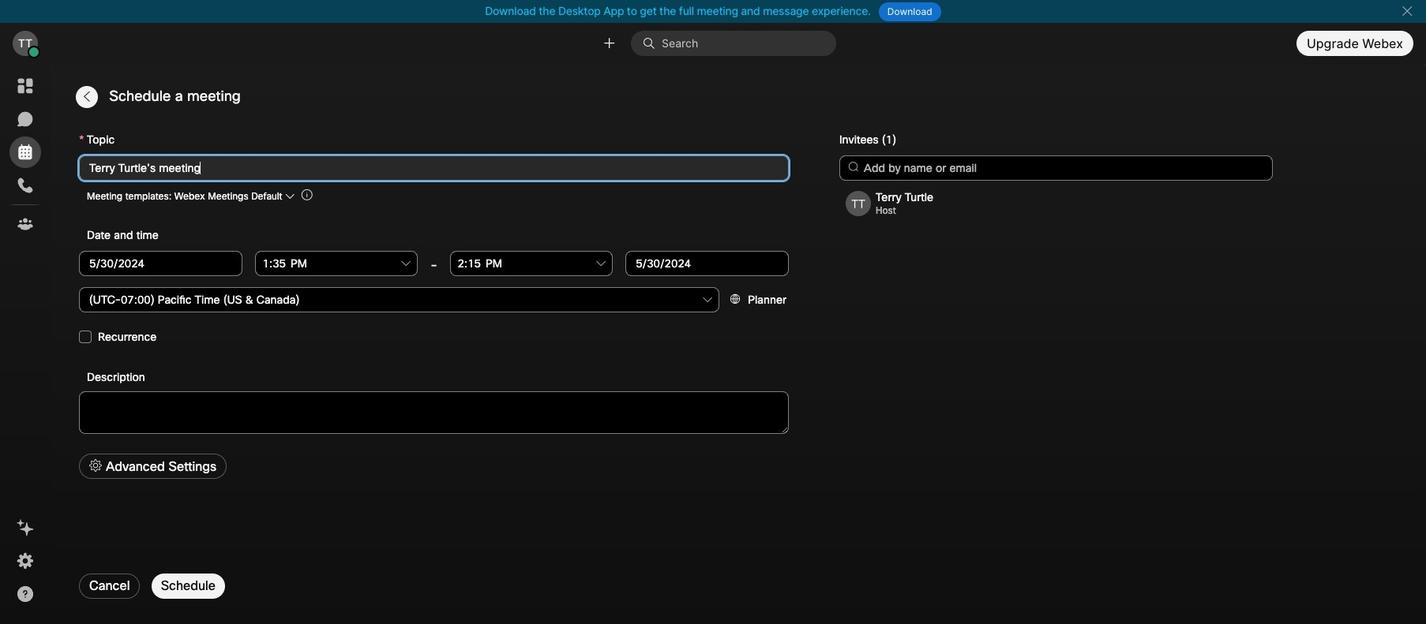 Task type: locate. For each thing, give the bounding box(es) containing it.
webex tab list
[[9, 70, 41, 240]]

wrapper image right 'connect people' icon
[[643, 37, 662, 50]]

help image
[[16, 585, 35, 604]]

1 horizontal spatial wrapper image
[[643, 37, 662, 50]]

what's new image
[[16, 519, 35, 538]]

messaging, has no new notifications image
[[16, 110, 35, 129]]

wrapper image
[[643, 37, 662, 50], [29, 47, 40, 58]]

cancel_16 image
[[1401, 5, 1414, 17]]

wrapper image up 'dashboard' icon
[[29, 47, 40, 58]]

meetings image
[[16, 143, 35, 162]]

connect people image
[[602, 36, 617, 51]]

navigation
[[0, 64, 51, 625]]

dashboard image
[[16, 77, 35, 96]]



Task type: vqa. For each thing, say whether or not it's contained in the screenshot.
search_18 "icon" at bottom
no



Task type: describe. For each thing, give the bounding box(es) containing it.
calls image
[[16, 176, 35, 195]]

teams, has no new notifications image
[[16, 215, 35, 234]]

0 horizontal spatial wrapper image
[[29, 47, 40, 58]]

settings image
[[16, 552, 35, 571]]



